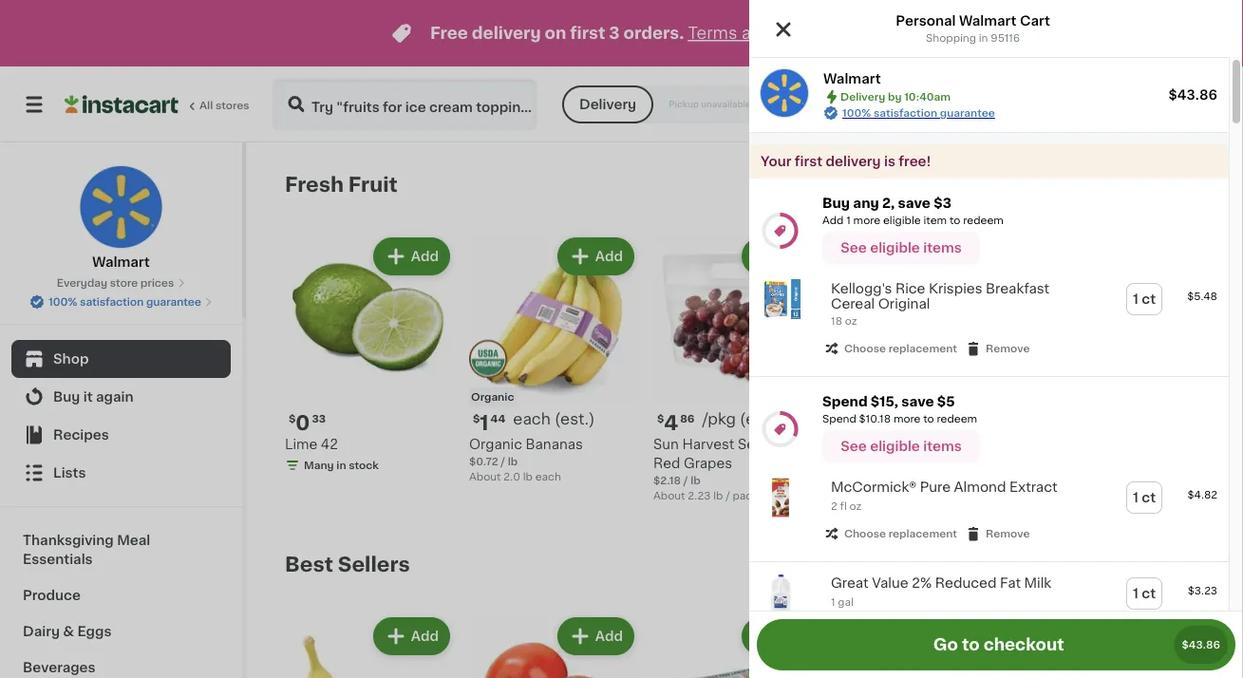 Task type: locate. For each thing, give the bounding box(es) containing it.
2 choose from the top
[[845, 529, 886, 539]]

each right 44
[[513, 411, 551, 427]]

$4.86 per package (estimated) element
[[654, 410, 823, 435]]

2 1 ct from the top
[[1133, 491, 1156, 505]]

remove button up view all (30+)
[[965, 526, 1030, 543]]

2 1 ct button from the top
[[1128, 483, 1162, 513]]

0 vertical spatial oz
[[845, 316, 858, 327]]

replacement down mccormick® pure almond extract 2 fl oz
[[889, 529, 958, 539]]

spend up $ 4 28
[[823, 395, 868, 409]]

delivery left on
[[472, 25, 541, 41]]

2 see from the top
[[841, 440, 867, 453]]

95116
[[991, 33, 1021, 43]]

0 vertical spatial first
[[570, 25, 606, 41]]

satisfaction down everyday store prices
[[80, 297, 144, 307]]

eligible down the buy any 2, save $3 add 1 more eligible item to redeem
[[871, 241, 921, 255]]

1 ct button for kellogg's rice krispies breakfast cereal original
[[1128, 284, 1162, 314]]

/pkg
[[703, 411, 736, 427]]

1 see from the top
[[841, 241, 867, 255]]

$ for $ 4 86
[[657, 414, 664, 424]]

0 vertical spatial remove button
[[965, 340, 1030, 357]]

spend up pom at the right
[[823, 414, 857, 424]]

first left 3 on the top left of the page
[[570, 25, 606, 41]]

0 vertical spatial 100%
[[843, 108, 872, 118]]

buy it again link
[[11, 378, 231, 416]]

1 vertical spatial product group
[[750, 467, 1229, 554]]

milk
[[1025, 577, 1052, 590]]

1 horizontal spatial about
[[654, 491, 686, 501]]

see up the kellogg's
[[841, 241, 867, 255]]

1 down sweet,
[[1133, 491, 1139, 505]]

1 vertical spatial see eligible items
[[841, 440, 962, 453]]

1 vertical spatial eligible
[[871, 241, 921, 255]]

satisfaction
[[874, 108, 938, 118], [80, 297, 144, 307]]

2 see eligible items button from the top
[[823, 431, 981, 463]]

100% inside button
[[49, 297, 77, 307]]

/ up 2.0
[[501, 457, 505, 467]]

0 horizontal spatial delivery
[[472, 25, 541, 41]]

$ inside $ 4 86
[[657, 414, 664, 424]]

2 vertical spatial /
[[726, 491, 730, 501]]

to right go
[[962, 637, 980, 653]]

0 horizontal spatial 10:40am
[[905, 92, 951, 102]]

1 promotion-wrapper element from the top
[[750, 179, 1229, 377]]

1 vertical spatial /
[[684, 476, 688, 486]]

choose replacement button
[[824, 340, 958, 357], [824, 526, 958, 543]]

(est.) for 1
[[555, 411, 595, 427]]

11
[[1176, 98, 1187, 111]]

fat
[[1000, 577, 1021, 590]]

by
[[888, 92, 902, 102], [1020, 97, 1039, 111]]

1 left $5.48
[[1133, 293, 1139, 306]]

apply.
[[742, 25, 791, 41]]

view up fat at the bottom right
[[972, 558, 1005, 571]]

1 vertical spatial each
[[536, 472, 561, 482]]

eligible for save
[[871, 440, 921, 453]]

in
[[979, 33, 989, 43], [337, 460, 346, 471]]

$ left 28
[[842, 414, 849, 424]]

1 horizontal spatial 100% satisfaction guarantee
[[843, 108, 996, 118]]

eligible down 2,
[[884, 215, 921, 226]]

breakfast
[[986, 282, 1050, 295]]

0 vertical spatial all
[[1008, 178, 1024, 191]]

/
[[501, 457, 505, 467], [684, 476, 688, 486], [726, 491, 730, 501]]

0 vertical spatial see eligible items
[[841, 241, 962, 255]]

0 horizontal spatial satisfaction
[[80, 297, 144, 307]]

remove button for extract
[[965, 526, 1030, 543]]

1 ct left $3.23
[[1133, 587, 1156, 601]]

wonderful up the pomegranate on the right bottom of page
[[875, 438, 944, 451]]

lb up 2.23
[[691, 476, 701, 486]]

2 see eligible items from the top
[[841, 440, 962, 453]]

2 horizontal spatial to
[[962, 637, 980, 653]]

1 vertical spatial spend
[[823, 414, 857, 424]]

$10.18
[[860, 414, 891, 424]]

lb right 2.23
[[714, 491, 723, 501]]

more inside the buy any 2, save $3 add 1 more eligible item to redeem
[[854, 215, 881, 226]]

$ left 44
[[473, 414, 480, 424]]

2 item carousel region from the top
[[285, 545, 1191, 678]]

great value 2% reduced fat milk 1 gal
[[831, 577, 1052, 608]]

0 vertical spatial buy
[[823, 197, 850, 210]]

(est.) up seedless
[[740, 411, 781, 427]]

satisfaction inside 100% satisfaction guarantee button
[[80, 297, 144, 307]]

kellogg's rice krispies breakfast cereal original 18 oz
[[831, 282, 1050, 327]]

1 product group from the top
[[750, 268, 1229, 369]]

1 vertical spatial about
[[654, 491, 686, 501]]

save right 2,
[[898, 197, 931, 210]]

in left stock
[[337, 460, 346, 471]]

0 vertical spatial walmart
[[960, 14, 1017, 28]]

1 horizontal spatial satisfaction
[[874, 108, 938, 118]]

choose replacement for mccormick®
[[845, 529, 958, 539]]

2 vertical spatial ct
[[1142, 587, 1156, 601]]

prices
[[141, 278, 174, 288]]

spend
[[823, 395, 868, 409], [823, 414, 857, 424]]

your first delivery is free!
[[761, 155, 932, 168]]

1 to- from the left
[[838, 457, 858, 470]]

first inside limited time offer region
[[570, 25, 606, 41]]

fresh fruit
[[285, 174, 398, 194]]

to up pom wonderful ready- to-eat pomegranate arils 4 oz container
[[924, 414, 935, 424]]

to- down pom at the right
[[838, 457, 858, 470]]

many
[[304, 460, 334, 471]]

in left 95116
[[979, 33, 989, 43]]

best sellers
[[285, 554, 410, 574]]

redeem
[[964, 215, 1004, 226], [937, 414, 978, 424]]

delivery down free delivery on first 3 orders. terms apply. on the top of page
[[580, 98, 637, 111]]

oz right fl
[[850, 501, 862, 512]]

choose replacement down original
[[845, 344, 958, 354]]

see eligible items for mccormick®
[[841, 440, 962, 453]]

product group
[[750, 268, 1229, 369], [750, 467, 1229, 554]]

100% satisfaction guarantee inside button
[[49, 297, 201, 307]]

replacement down kellogg's rice krispies breakfast cereal original 18 oz
[[889, 344, 958, 354]]

/ left package at the right bottom of the page
[[726, 491, 730, 501]]

0 vertical spatial in
[[979, 33, 989, 43]]

1 horizontal spatial to
[[950, 215, 961, 226]]

0 horizontal spatial 100%
[[49, 297, 77, 307]]

0 horizontal spatial 100% satisfaction guarantee
[[49, 297, 201, 307]]

4 left '86'
[[664, 413, 679, 433]]

1 ct button for great value 2% reduced fat milk
[[1128, 579, 1162, 609]]

organic up the $0.72 in the bottom left of the page
[[469, 438, 522, 451]]

to- inside pom wonderful ready- to-eat pomegranate arils 4 oz container
[[838, 457, 858, 470]]

1 horizontal spatial 100%
[[843, 108, 872, 118]]

3 ct from the top
[[1142, 587, 1156, 601]]

2 horizontal spatial walmart
[[960, 14, 1017, 28]]

1 vertical spatial items
[[924, 440, 962, 453]]

satisfaction up free! on the right top of the page
[[874, 108, 938, 118]]

delivery by 10:40am up 100% satisfaction guarantee link
[[841, 92, 951, 102]]

item carousel region containing fresh fruit
[[285, 165, 1191, 530]]

item carousel region
[[285, 165, 1191, 530], [285, 545, 1191, 678]]

0 vertical spatial eligible
[[884, 215, 921, 226]]

replacement for pure
[[889, 529, 958, 539]]

1 item carousel region from the top
[[285, 165, 1191, 530]]

see up eat
[[841, 440, 867, 453]]

mccormick® pure almond extract image
[[761, 478, 801, 518]]

product group containing mccormick® pure almond extract
[[750, 467, 1229, 554]]

(est.) inside $4.86 per package (estimated) element
[[740, 411, 781, 427]]

redeem right item in the right top of the page
[[964, 215, 1004, 226]]

grapes
[[684, 457, 733, 470]]

0 vertical spatial to
[[950, 215, 961, 226]]

0 horizontal spatial more
[[854, 215, 881, 226]]

1 vertical spatial see eligible items button
[[823, 431, 981, 463]]

in inside product group
[[337, 460, 346, 471]]

2 all from the top
[[1008, 558, 1024, 571]]

delivery
[[841, 92, 886, 102], [955, 97, 1017, 111], [580, 98, 637, 111]]

$1.44 each (estimated) element
[[469, 410, 638, 435]]

organic up 44
[[471, 392, 514, 402]]

free delivery on first 3 orders. terms apply.
[[430, 25, 791, 41]]

1 vertical spatial walmart
[[824, 72, 881, 86]]

1 ct for kellogg's rice krispies breakfast cereal original
[[1133, 293, 1156, 306]]

about
[[469, 472, 501, 482], [654, 491, 686, 501]]

0 horizontal spatial delivery
[[580, 98, 637, 111]]

lb right 5
[[1032, 495, 1042, 505]]

walmart up 95116
[[960, 14, 1017, 28]]

1 choose replacement from the top
[[845, 344, 958, 354]]

1 horizontal spatial by
[[1020, 97, 1039, 111]]

redeem down $5
[[937, 414, 978, 424]]

10:40am
[[905, 92, 951, 102], [1042, 97, 1106, 111]]

0 vertical spatial choose replacement button
[[824, 340, 958, 357]]

almond
[[955, 481, 1007, 494]]

0 vertical spatial see
[[841, 241, 867, 255]]

choose replacement button down original
[[824, 340, 958, 357]]

1 vertical spatial 100%
[[49, 297, 77, 307]]

0 horizontal spatial to
[[924, 414, 935, 424]]

by up 100% satisfaction guarantee link
[[888, 92, 902, 102]]

1 choose replacement button from the top
[[824, 340, 958, 357]]

ct down peel
[[1142, 491, 1156, 505]]

1 (est.) from the left
[[555, 411, 595, 427]]

oz right 18
[[845, 316, 858, 327]]

see eligible items button down the buy any 2, save $3 add 1 more eligible item to redeem
[[823, 232, 981, 264]]

delivery left is
[[826, 155, 881, 168]]

guarantee
[[940, 108, 996, 118], [146, 297, 201, 307]]

1 vertical spatial ct
[[1142, 491, 1156, 505]]

ct
[[1142, 293, 1156, 306], [1142, 491, 1156, 505], [1142, 587, 1156, 601]]

lb right 2.0
[[523, 472, 533, 482]]

first right your
[[795, 155, 823, 168]]

thanksgiving meal essentials
[[23, 534, 150, 566]]

recipes link
[[11, 416, 231, 454]]

$ up sun
[[657, 414, 664, 424]]

0 vertical spatial delivery
[[472, 25, 541, 41]]

stores
[[216, 100, 250, 111]]

lime 42
[[285, 438, 338, 451]]

0 horizontal spatial walmart
[[92, 256, 150, 269]]

remove down the breakfast at the top right of page
[[986, 344, 1030, 354]]

10:40am up (40+)
[[1042, 97, 1106, 111]]

1 horizontal spatial 4
[[838, 476, 845, 486]]

2 remove button from the top
[[965, 526, 1030, 543]]

0 vertical spatial organic
[[471, 392, 514, 402]]

0 vertical spatial 1 ct
[[1133, 293, 1156, 306]]

4 up fl
[[838, 476, 845, 486]]

$2.18
[[654, 476, 681, 486]]

1 1 ct button from the top
[[1128, 284, 1162, 314]]

guarantee inside button
[[146, 297, 201, 307]]

1 all from the top
[[1008, 178, 1024, 191]]

4 inside $4.86 per package (estimated) element
[[664, 413, 679, 433]]

cart
[[1020, 14, 1051, 28]]

remove up view all (30+)
[[986, 529, 1030, 539]]

delivery by 10:40am
[[841, 92, 951, 102], [955, 97, 1106, 111]]

bananas
[[526, 438, 583, 451]]

view left (40+)
[[972, 178, 1005, 191]]

save left $5
[[902, 395, 935, 409]]

2 wonderful from the left
[[1022, 438, 1092, 451]]

ct for kellogg's rice krispies breakfast cereal original
[[1142, 293, 1156, 306]]

by down 95116
[[1020, 97, 1039, 111]]

1 vertical spatial satisfaction
[[80, 297, 144, 307]]

1 vertical spatial choose replacement
[[845, 529, 958, 539]]

1 ct from the top
[[1142, 293, 1156, 306]]

choose replacement button down sponsored badge image
[[824, 526, 958, 543]]

1 see eligible items button from the top
[[823, 232, 981, 264]]

shop
[[53, 352, 89, 366]]

2 to- from the left
[[1129, 457, 1148, 470]]

choose down fl
[[845, 529, 886, 539]]

wonderful up "seedless,"
[[1022, 438, 1092, 451]]

2 view from the top
[[972, 558, 1005, 571]]

ct for mccormick® pure almond extract
[[1142, 491, 1156, 505]]

to inside the buy any 2, save $3 add 1 more eligible item to redeem
[[950, 215, 961, 226]]

view all (30+) button
[[965, 545, 1085, 583]]

2 replacement from the top
[[889, 529, 958, 539]]

to- down sweet,
[[1129, 457, 1148, 470]]

in inside the personal walmart cart shopping in 95116
[[979, 33, 989, 43]]

44
[[491, 414, 506, 424]]

0 vertical spatial /
[[501, 457, 505, 467]]

$ left "33"
[[289, 414, 296, 424]]

buy left the it
[[53, 391, 80, 404]]

$ inside $ 4 28
[[842, 414, 849, 424]]

(est.) inside $1.44 each (estimated) element
[[555, 411, 595, 427]]

0 horizontal spatial first
[[570, 25, 606, 41]]

1 vertical spatial see
[[841, 440, 867, 453]]

100%
[[843, 108, 872, 118], [49, 297, 77, 307]]

easy-
[[1090, 457, 1129, 470]]

about inside sun harvest seedless red grapes $2.18 / lb about 2.23 lb / package
[[654, 491, 686, 501]]

1 ct button
[[1128, 284, 1162, 314], [1128, 483, 1162, 513], [1128, 579, 1162, 609]]

2 vertical spatial oz
[[850, 501, 862, 512]]

3 $ from the left
[[657, 414, 664, 424]]

2 product group from the top
[[750, 467, 1229, 554]]

1 down the your first delivery is free!
[[847, 215, 851, 226]]

/ right $2.18
[[684, 476, 688, 486]]

1 vertical spatial save
[[902, 395, 935, 409]]

1 vertical spatial 1 ct
[[1133, 491, 1156, 505]]

$ inside $ 1 44
[[473, 414, 480, 424]]

choose down cereal
[[845, 344, 886, 354]]

product group containing kellogg's rice krispies breakfast cereal original
[[750, 268, 1229, 369]]

3 1 ct from the top
[[1133, 587, 1156, 601]]

walmart up everyday store prices "link"
[[92, 256, 150, 269]]

2 vertical spatial 1 ct button
[[1128, 579, 1162, 609]]

1 ct button for mccormick® pure almond extract
[[1128, 483, 1162, 513]]

see eligible items up the pomegranate on the right bottom of page
[[841, 440, 962, 453]]

2 (est.) from the left
[[740, 411, 781, 427]]

0 vertical spatial see eligible items button
[[823, 232, 981, 264]]

0 vertical spatial satisfaction
[[874, 108, 938, 118]]

1 ct down peel
[[1133, 491, 1156, 505]]

walmart right walmart image
[[824, 72, 881, 86]]

1 ct button down peel
[[1128, 483, 1162, 513]]

1 left 44
[[480, 413, 489, 433]]

4 left 28
[[849, 413, 863, 433]]

4 $ from the left
[[842, 414, 849, 424]]

1 wonderful from the left
[[875, 438, 944, 451]]

2 $ from the left
[[473, 414, 480, 424]]

promotion-wrapper element
[[750, 179, 1229, 377], [750, 377, 1229, 563]]

items down item in the right top of the page
[[924, 241, 962, 255]]

guarantee down shopping
[[940, 108, 996, 118]]

0 vertical spatial more
[[854, 215, 881, 226]]

100% up the your first delivery is free!
[[843, 108, 872, 118]]

0 horizontal spatial delivery by 10:40am
[[841, 92, 951, 102]]

2 horizontal spatial /
[[726, 491, 730, 501]]

100% down the 'everyday'
[[49, 297, 77, 307]]

100% satisfaction guarantee down store
[[49, 297, 201, 307]]

1 vertical spatial in
[[337, 460, 346, 471]]

0 horizontal spatial in
[[337, 460, 346, 471]]

oz inside kellogg's rice krispies breakfast cereal original 18 oz
[[845, 316, 858, 327]]

1 view from the top
[[972, 178, 1005, 191]]

each
[[513, 411, 551, 427], [536, 472, 561, 482]]

all stores
[[200, 100, 250, 111]]

0 vertical spatial choose
[[845, 344, 886, 354]]

store
[[110, 278, 138, 288]]

0 horizontal spatial 4
[[664, 413, 679, 433]]

1 horizontal spatial in
[[979, 33, 989, 43]]

&
[[63, 625, 74, 638]]

1 choose from the top
[[845, 344, 886, 354]]

eat
[[858, 457, 879, 470]]

1 remove button from the top
[[965, 340, 1030, 357]]

beverages link
[[11, 650, 231, 678]]

buy inside the buy any 2, save $3 add 1 more eligible item to redeem
[[823, 197, 850, 210]]

to right item in the right top of the page
[[950, 215, 961, 226]]

1 horizontal spatial (est.)
[[740, 411, 781, 427]]

meal
[[117, 534, 150, 547]]

1 vertical spatial all
[[1008, 558, 1024, 571]]

delivery down 95116
[[955, 97, 1017, 111]]

1 vertical spatial first
[[795, 155, 823, 168]]

ct left $3.23
[[1142, 587, 1156, 601]]

delivery
[[472, 25, 541, 41], [826, 155, 881, 168]]

1 vertical spatial organic
[[469, 438, 522, 451]]

beverages
[[23, 661, 96, 675]]

1 see eligible items from the top
[[841, 241, 962, 255]]

4 inside pom wonderful ready- to-eat pomegranate arils 4 oz container
[[838, 476, 845, 486]]

2 promotion-wrapper element from the top
[[750, 377, 1229, 563]]

remove button down the breakfast at the top right of page
[[965, 340, 1030, 357]]

walmart image
[[761, 69, 809, 117]]

redeem inside the buy any 2, save $3 add 1 more eligible item to redeem
[[964, 215, 1004, 226]]

0 vertical spatial ct
[[1142, 293, 1156, 306]]

choose for original
[[845, 344, 886, 354]]

1 ct button left $5.48
[[1128, 284, 1162, 314]]

save
[[898, 197, 931, 210], [902, 395, 935, 409]]

more down $15,
[[894, 414, 921, 424]]

delivery by 10:40am down 95116
[[955, 97, 1106, 111]]

about down the $0.72 in the bottom left of the page
[[469, 472, 501, 482]]

free
[[430, 25, 468, 41]]

10:40am up 100% satisfaction guarantee link
[[905, 92, 951, 102]]

100% satisfaction guarantee
[[843, 108, 996, 118], [49, 297, 201, 307]]

see eligible items button up container
[[823, 431, 981, 463]]

add
[[823, 215, 844, 226], [411, 250, 439, 263], [596, 250, 623, 263], [780, 250, 808, 263], [964, 250, 992, 263], [411, 630, 439, 643], [596, 630, 623, 643], [780, 630, 808, 643], [964, 630, 992, 643], [1148, 630, 1176, 643]]

ct for great value 2% reduced fat milk
[[1142, 587, 1156, 601]]

2 remove from the top
[[986, 529, 1030, 539]]

0 vertical spatial view
[[972, 178, 1005, 191]]

1 horizontal spatial delivery
[[826, 155, 881, 168]]

1 items from the top
[[924, 241, 962, 255]]

1 horizontal spatial to-
[[1129, 457, 1148, 470]]

0 horizontal spatial buy
[[53, 391, 80, 404]]

buy inside buy it again link
[[53, 391, 80, 404]]

all up fat at the bottom right
[[1008, 558, 1024, 571]]

buy left any
[[823, 197, 850, 210]]

product group containing 0
[[285, 234, 454, 477]]

$ for $ 4 28
[[842, 414, 849, 424]]

choose replacement for kellogg's
[[845, 344, 958, 354]]

pom wonderful ready- to-eat pomegranate arils 4 oz container
[[838, 438, 1005, 486]]

$3.23
[[1188, 586, 1218, 596]]

organic bananas $0.72 / lb about 2.0 lb each
[[469, 438, 583, 482]]

choose replacement
[[845, 344, 958, 354], [845, 529, 958, 539]]

18
[[831, 316, 843, 327]]

$ inside $ 0 33
[[289, 414, 296, 424]]

1 ct
[[1133, 293, 1156, 306], [1133, 491, 1156, 505], [1133, 587, 1156, 601]]

pomegranate
[[883, 457, 973, 470]]

1 vertical spatial replacement
[[889, 529, 958, 539]]

$ for $ 0 33
[[289, 414, 296, 424]]

by inside delivery by 10:40am link
[[1020, 97, 1039, 111]]

eligible up eat
[[871, 440, 921, 453]]

arils
[[976, 457, 1005, 470]]

2 items from the top
[[924, 440, 962, 453]]

2 vertical spatial eligible
[[871, 440, 921, 453]]

1 1 ct from the top
[[1133, 293, 1156, 306]]

shopping
[[926, 33, 977, 43]]

2 ct from the top
[[1142, 491, 1156, 505]]

all left (40+)
[[1008, 178, 1024, 191]]

2 vertical spatial 1 ct
[[1133, 587, 1156, 601]]

1 vertical spatial to
[[924, 414, 935, 424]]

1 vertical spatial remove
[[986, 529, 1030, 539]]

1 vertical spatial more
[[894, 414, 921, 424]]

0 vertical spatial items
[[924, 241, 962, 255]]

1 vertical spatial buy
[[53, 391, 80, 404]]

1 horizontal spatial wonderful
[[1022, 438, 1092, 451]]

0 vertical spatial 1 ct button
[[1128, 284, 1162, 314]]

1 horizontal spatial /
[[684, 476, 688, 486]]

1 vertical spatial guarantee
[[146, 297, 201, 307]]

$ for $ 1 44
[[473, 414, 480, 424]]

1 ct for mccormick® pure almond extract
[[1133, 491, 1156, 505]]

see eligible items down the buy any 2, save $3 add 1 more eligible item to redeem
[[841, 241, 962, 255]]

None search field
[[272, 78, 538, 131]]

100% satisfaction guarantee up free! on the right top of the page
[[843, 108, 996, 118]]

terms apply. link
[[688, 25, 791, 41]]

oz
[[845, 316, 858, 327], [848, 476, 860, 486], [850, 501, 862, 512]]

42
[[321, 438, 338, 451]]

walmart
[[960, 14, 1017, 28], [824, 72, 881, 86], [92, 256, 150, 269]]

each down bananas at left bottom
[[536, 472, 561, 482]]

2 choose replacement from the top
[[845, 529, 958, 539]]

product group for spend $15, save $5
[[750, 467, 1229, 554]]

great value 2% reduced fat milk image
[[761, 574, 801, 614]]

organic inside organic bananas $0.72 / lb about 2.0 lb each
[[469, 438, 522, 451]]

1 spend from the top
[[823, 395, 868, 409]]

wonderful inside pom wonderful ready- to-eat pomegranate arils 4 oz container
[[875, 438, 944, 451]]

all
[[1008, 178, 1024, 191], [1008, 558, 1024, 571]]

3 1 ct button from the top
[[1128, 579, 1162, 609]]

lists link
[[11, 454, 231, 492]]

1 replacement from the top
[[889, 344, 958, 354]]

1 vertical spatial choose replacement button
[[824, 526, 958, 543]]

choose replacement button for original
[[824, 340, 958, 357]]

see eligible items
[[841, 241, 962, 255], [841, 440, 962, 453]]

product group
[[285, 234, 454, 477], [469, 234, 638, 485], [654, 234, 823, 504], [838, 234, 1007, 505], [285, 614, 454, 678], [469, 614, 638, 678], [654, 614, 823, 678], [838, 614, 1007, 678], [1022, 614, 1191, 678]]

1 $ from the left
[[289, 414, 296, 424]]

100% satisfaction guarantee button
[[30, 291, 213, 310]]

items
[[924, 241, 962, 255], [924, 440, 962, 453]]

1 remove from the top
[[986, 344, 1030, 354]]

again
[[96, 391, 134, 404]]

ct left $5.48
[[1142, 293, 1156, 306]]

personal
[[896, 14, 956, 28]]

items up the pomegranate on the right bottom of page
[[924, 440, 962, 453]]

2 choose replacement button from the top
[[824, 526, 958, 543]]

0 horizontal spatial wonderful
[[875, 438, 944, 451]]

0
[[296, 413, 310, 433]]

0 vertical spatial about
[[469, 472, 501, 482]]

wonderful halos sweet, seedless, easy-to-peel mandarins 5 lb
[[1022, 438, 1182, 505]]



Task type: describe. For each thing, give the bounding box(es) containing it.
terms
[[688, 25, 738, 41]]

2.0
[[504, 472, 521, 482]]

many in stock
[[304, 460, 379, 471]]

go
[[934, 637, 959, 653]]

items for krispies
[[924, 241, 962, 255]]

1 horizontal spatial delivery by 10:40am
[[955, 97, 1106, 111]]

spend $15, save $5 spend $10.18 more to redeem
[[823, 395, 978, 424]]

personal walmart cart shopping in 95116
[[896, 14, 1051, 43]]

produce
[[23, 589, 81, 602]]

about inside organic bananas $0.72 / lb about 2.0 lb each
[[469, 472, 501, 482]]

everyday store prices
[[57, 278, 174, 288]]

$5
[[938, 395, 955, 409]]

satisfaction inside 100% satisfaction guarantee link
[[874, 108, 938, 118]]

oz inside mccormick® pure almond extract 2 fl oz
[[850, 501, 862, 512]]

halos
[[1095, 438, 1133, 451]]

replacement for rice
[[889, 344, 958, 354]]

service type group
[[562, 86, 767, 124]]

promotion-wrapper element containing buy any 2, save $3
[[750, 179, 1229, 377]]

fl
[[840, 501, 847, 512]]

33
[[312, 414, 326, 424]]

see for buy
[[841, 241, 867, 255]]

red
[[654, 457, 681, 470]]

save inside spend $15, save $5 spend $10.18 more to redeem
[[902, 395, 935, 409]]

items for almond
[[924, 440, 962, 453]]

wonderful inside wonderful halos sweet, seedless, easy-to-peel mandarins 5 lb
[[1022, 438, 1092, 451]]

product group containing 1
[[469, 234, 638, 485]]

1 inside great value 2% reduced fat milk 1 gal
[[831, 597, 836, 608]]

0 horizontal spatial by
[[888, 92, 902, 102]]

all for fresh fruit
[[1008, 178, 1024, 191]]

1 horizontal spatial walmart
[[824, 72, 881, 86]]

buy for buy it again
[[53, 391, 80, 404]]

sponsored badge image
[[838, 490, 895, 501]]

sun harvest seedless red grapes $2.18 / lb about 2.23 lb / package
[[654, 438, 799, 501]]

dairy & eggs link
[[11, 614, 231, 650]]

0 vertical spatial guarantee
[[940, 108, 996, 118]]

pom
[[838, 438, 871, 451]]

promotion-wrapper element containing spend $15, save $5
[[750, 377, 1229, 563]]

harvest
[[683, 438, 735, 451]]

peel
[[1148, 457, 1177, 470]]

1 ct for great value 2% reduced fat milk
[[1133, 587, 1156, 601]]

krispies
[[929, 282, 983, 295]]

$0.72
[[469, 457, 498, 467]]

28
[[865, 414, 879, 424]]

buy it again
[[53, 391, 134, 404]]

see eligible items button for kellogg's
[[823, 232, 981, 264]]

1 horizontal spatial 10:40am
[[1042, 97, 1106, 111]]

(est.) for 4
[[740, 411, 781, 427]]

remove button for breakfast
[[965, 340, 1030, 357]]

shop link
[[11, 340, 231, 378]]

lb up 2.0
[[508, 457, 518, 467]]

$15,
[[871, 395, 899, 409]]

1 vertical spatial delivery
[[826, 155, 881, 168]]

each inside organic bananas $0.72 / lb about 2.0 lb each
[[536, 472, 561, 482]]

11 button
[[1129, 82, 1207, 127]]

organic for organic bananas $0.72 / lb about 2.0 lb each
[[469, 438, 522, 451]]

see eligible items button for mccormick®
[[823, 431, 981, 463]]

to inside spend $15, save $5 spend $10.18 more to redeem
[[924, 414, 935, 424]]

package
[[733, 491, 778, 501]]

remove for extract
[[986, 529, 1030, 539]]

2,
[[883, 197, 895, 210]]

delivery inside limited time offer region
[[472, 25, 541, 41]]

is
[[885, 155, 896, 168]]

everyday store prices link
[[57, 276, 186, 291]]

buy any 2, save $3 add 1 more eligible item to redeem
[[823, 197, 1004, 226]]

checkout
[[984, 637, 1065, 653]]

more inside spend $15, save $5 spend $10.18 more to redeem
[[894, 414, 921, 424]]

seedless
[[738, 438, 799, 451]]

all for best sellers
[[1008, 558, 1024, 571]]

100% satisfaction guarantee link
[[843, 105, 996, 121]]

item carousel region containing best sellers
[[285, 545, 1191, 678]]

2 spend from the top
[[823, 414, 857, 424]]

2%
[[912, 577, 932, 590]]

to- inside wonderful halos sweet, seedless, easy-to-peel mandarins 5 lb
[[1129, 457, 1148, 470]]

add inside the buy any 2, save $3 add 1 more eligible item to redeem
[[823, 215, 844, 226]]

delivery inside button
[[580, 98, 637, 111]]

kellogg's rice krispies breakfast cereal original image
[[761, 279, 801, 319]]

stock
[[349, 460, 379, 471]]

oz inside pom wonderful ready- to-eat pomegranate arils 4 oz container
[[848, 476, 860, 486]]

1 horizontal spatial first
[[795, 155, 823, 168]]

$ 4 86
[[657, 413, 695, 433]]

eligible inside the buy any 2, save $3 add 1 more eligible item to redeem
[[884, 215, 921, 226]]

redeem inside spend $15, save $5 spend $10.18 more to redeem
[[937, 414, 978, 424]]

4 for $ 4 28
[[849, 413, 863, 433]]

original
[[879, 297, 931, 311]]

2 vertical spatial to
[[962, 637, 980, 653]]

all
[[200, 100, 213, 111]]

it
[[83, 391, 93, 404]]

$5.48
[[1188, 291, 1218, 302]]

2.23
[[688, 491, 711, 501]]

0 vertical spatial each
[[513, 411, 551, 427]]

view all (40+)
[[972, 178, 1064, 191]]

1 inside the buy any 2, save $3 add 1 more eligible item to redeem
[[847, 215, 851, 226]]

fresh
[[285, 174, 344, 194]]

kellogg's
[[831, 282, 893, 295]]

fruit
[[349, 174, 398, 194]]

4 for $ 4 86
[[664, 413, 679, 433]]

each (est.)
[[513, 411, 595, 427]]

mccormick® pure almond extract 2 fl oz
[[831, 481, 1058, 512]]

view for best sellers
[[972, 558, 1005, 571]]

eggs
[[77, 625, 112, 638]]

choose for fl
[[845, 529, 886, 539]]

orders.
[[624, 25, 684, 41]]

your
[[761, 155, 792, 168]]

any
[[854, 197, 880, 210]]

choose replacement button for fl
[[824, 526, 958, 543]]

eligible for 2,
[[871, 241, 921, 255]]

/ inside organic bananas $0.72 / lb about 2.0 lb each
[[501, 457, 505, 467]]

$ 0 33
[[289, 413, 326, 433]]

seedless,
[[1022, 457, 1087, 470]]

see eligible items for kellogg's
[[841, 241, 962, 255]]

$3
[[934, 197, 952, 210]]

essentials
[[23, 553, 93, 566]]

instacart logo image
[[65, 93, 179, 116]]

dairy
[[23, 625, 60, 638]]

lb inside wonderful halos sweet, seedless, easy-to-peel mandarins 5 lb
[[1032, 495, 1042, 505]]

1 vertical spatial $43.86
[[1182, 640, 1221, 650]]

3
[[609, 25, 620, 41]]

/pkg (est.)
[[703, 411, 781, 427]]

value
[[872, 577, 909, 590]]

extract
[[1010, 481, 1058, 494]]

1 left $3.23
[[1133, 587, 1139, 601]]

2 horizontal spatial delivery
[[955, 97, 1017, 111]]

limited time offer region
[[0, 0, 1188, 67]]

2 vertical spatial walmart
[[92, 256, 150, 269]]

organic for organic
[[471, 392, 514, 402]]

sun
[[654, 438, 679, 451]]

product group for buy any 2, save $3
[[750, 268, 1229, 369]]

great value 2% reduced fat milk button
[[831, 576, 1052, 591]]

walmart logo image
[[79, 165, 163, 249]]

1 horizontal spatial delivery
[[841, 92, 886, 102]]

everyday
[[57, 278, 107, 288]]

view for fresh fruit
[[972, 178, 1005, 191]]

all stores link
[[65, 78, 251, 131]]

remove for breakfast
[[986, 344, 1030, 354]]

save inside the buy any 2, save $3 add 1 more eligible item to redeem
[[898, 197, 931, 210]]

pure
[[920, 481, 951, 494]]

0 vertical spatial $43.86
[[1169, 88, 1218, 102]]

go to checkout
[[934, 637, 1065, 653]]

reduced
[[936, 577, 997, 590]]

86
[[681, 414, 695, 424]]

walmart inside the personal walmart cart shopping in 95116
[[960, 14, 1017, 28]]

mccormick®
[[831, 481, 917, 494]]

0 vertical spatial 100% satisfaction guarantee
[[843, 108, 996, 118]]

mccormick® pure almond extract button
[[831, 480, 1058, 495]]

mandarins
[[1022, 476, 1092, 489]]

$ 1 44
[[473, 413, 506, 433]]

see for spend
[[841, 440, 867, 453]]

delivery by 10:40am link
[[925, 93, 1106, 116]]

buy for buy any 2, save $3 add 1 more eligible item to redeem
[[823, 197, 850, 210]]



Task type: vqa. For each thing, say whether or not it's contained in the screenshot.
replacement
yes



